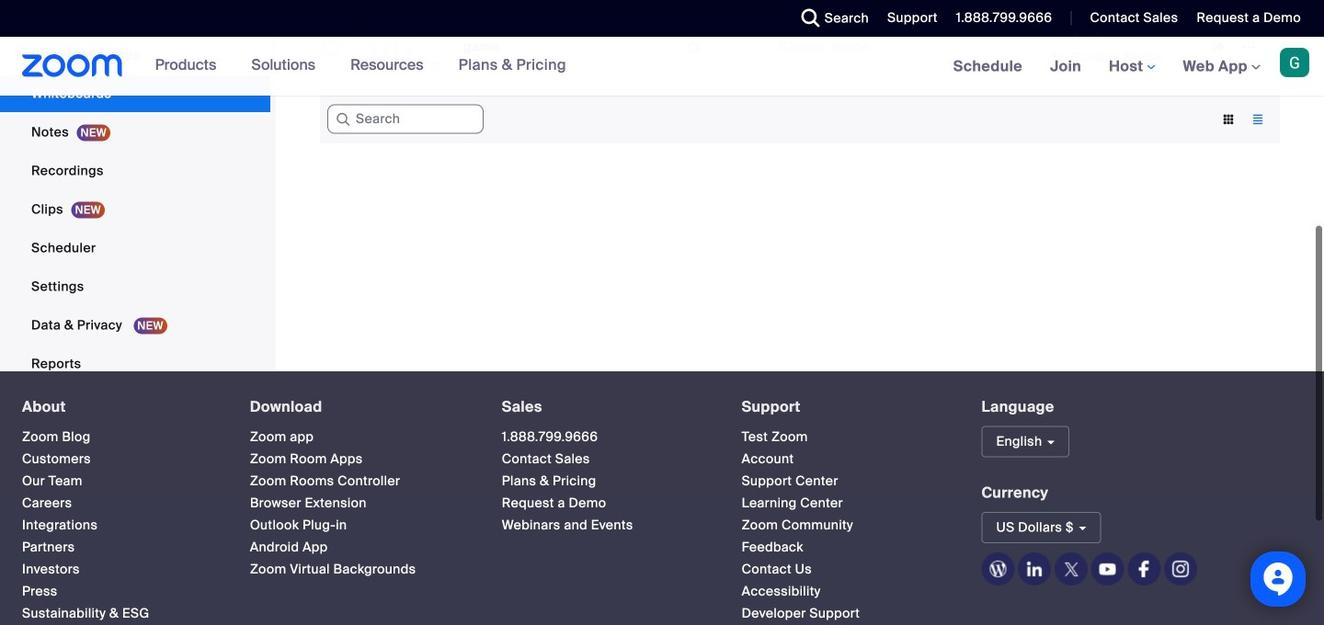 Task type: locate. For each thing, give the bounding box(es) containing it.
product information navigation
[[141, 37, 580, 96]]

game element
[[463, 38, 500, 55]]

banner
[[0, 37, 1324, 97]]

grid mode, not selected image
[[1214, 111, 1243, 128]]

cell
[[909, 11, 1046, 84]]

starred element
[[671, 0, 772, 11]]

3 heading from the left
[[502, 399, 709, 415]]

modified element
[[1046, 0, 1197, 11]]

personal menu menu
[[0, 0, 270, 384]]

heading
[[22, 399, 217, 415], [250, 399, 469, 415], [502, 399, 709, 415], [742, 399, 948, 415]]

zoom logo image
[[22, 54, 123, 77]]

application
[[320, 0, 1280, 84], [679, 33, 764, 61]]



Task type: vqa. For each thing, say whether or not it's contained in the screenshot.
Zoom for builders
no



Task type: describe. For each thing, give the bounding box(es) containing it.
1 heading from the left
[[22, 399, 217, 415]]

2 heading from the left
[[250, 399, 469, 415]]

thumbnail of game image
[[354, 23, 440, 71]]

name element
[[456, 0, 671, 11]]

owner element
[[772, 0, 909, 11]]

Search text field
[[327, 105, 484, 134]]

project element
[[909, 0, 1046, 11]]

meetings navigation
[[940, 37, 1324, 97]]

profile picture image
[[1280, 48, 1309, 77]]

4 heading from the left
[[742, 399, 948, 415]]

list mode, selected image
[[1243, 111, 1273, 128]]



